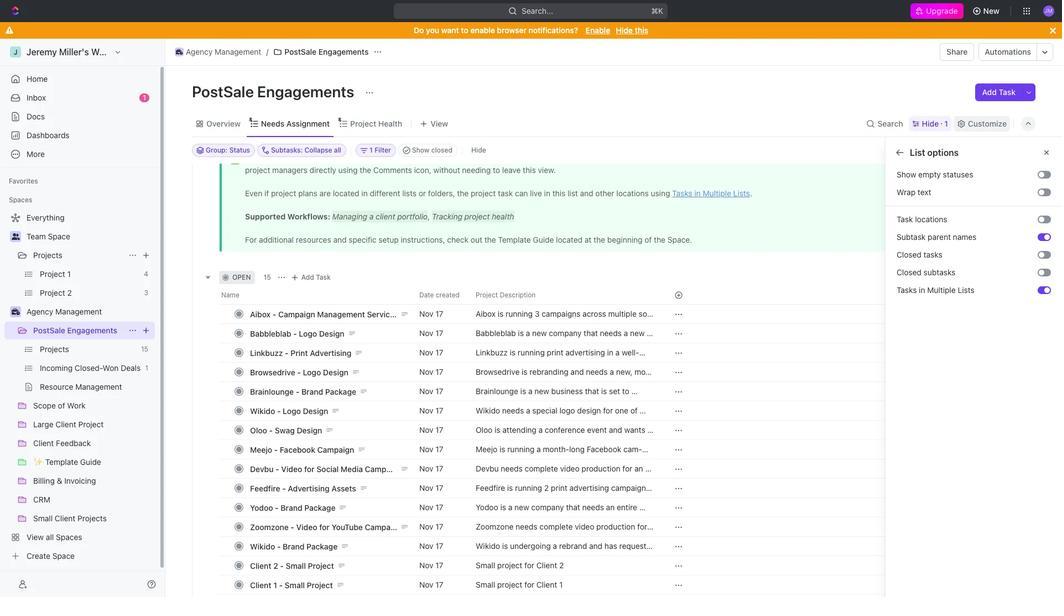 Task type: locate. For each thing, give the bounding box(es) containing it.
0 vertical spatial video
[[281, 464, 302, 474]]

add
[[982, 87, 997, 97], [301, 273, 314, 282]]

video inside 'link'
[[296, 523, 317, 532]]

an inside the "yodoo is a new company that needs an entire brand package including logo design."
[[606, 503, 615, 512]]

notifications?
[[529, 25, 578, 35]]

spaces down favorites button
[[9, 196, 32, 204]]

0 vertical spatial in
[[919, 285, 925, 295]]

client down small project for client 2 button
[[537, 580, 557, 590]]

postsale up overview
[[192, 82, 254, 101]]

space for create space
[[52, 552, 75, 561]]

closed up tasks
[[897, 268, 922, 277]]

0 horizontal spatial add task button
[[288, 271, 335, 284]]

browsedrive up the logo.
[[476, 367, 520, 377]]

2 horizontal spatial hide
[[922, 119, 939, 128]]

- right the oloo
[[269, 426, 273, 435]]

advertising
[[566, 348, 605, 357], [570, 484, 609, 493]]

devbu needs complete video production for an upcoming social media campaign. button
[[469, 459, 661, 484]]

date created button
[[413, 287, 469, 304]]

tasks
[[924, 250, 943, 259]]

feedfire is running 2 print advertising campaigns and needs creation of the assets.
[[476, 484, 652, 503]]

agency management left "/"
[[186, 47, 261, 56]]

client up client 1 - small project
[[250, 561, 271, 571]]

production inside devbu needs complete video production for an upcoming social media campaign.
[[582, 464, 621, 474]]

is inside the browsedrive is rebranding and needs a new, mod ern logo.
[[522, 367, 528, 377]]

1 vertical spatial customize
[[897, 148, 941, 158]]

zoomzone down yodoo - brand package
[[250, 523, 289, 532]]

0 horizontal spatial agency management link
[[27, 303, 153, 321]]

more for more settings
[[910, 210, 928, 219]]

closed for closed subtasks
[[897, 268, 922, 277]]

more down dashboards at the top left
[[27, 149, 45, 159]]

an left entire
[[606, 503, 615, 512]]

hide for hide
[[471, 146, 486, 154]]

- for browsedrive - logo design
[[297, 368, 301, 377]]

agency right business time image
[[186, 47, 213, 56]]

brand
[[302, 387, 323, 396], [281, 503, 302, 513], [283, 542, 305, 551]]

an
[[635, 464, 643, 474], [606, 503, 615, 512]]

closed inside closed subtasks button
[[897, 268, 922, 277]]

print up rebranding
[[547, 348, 564, 357]]

for
[[603, 406, 613, 415], [623, 464, 633, 474], [304, 464, 315, 474], [637, 522, 647, 532], [319, 523, 330, 532], [525, 561, 535, 570], [525, 580, 535, 590]]

video for campaign.
[[560, 464, 580, 474]]

1 vertical spatial engagements
[[257, 82, 354, 101]]

0 vertical spatial status
[[229, 146, 250, 154]]

- inside the oloo - swag design link
[[269, 426, 273, 435]]

project for small project for client 1
[[497, 580, 522, 590]]

projects link down team space "link"
[[33, 247, 124, 264]]

favorites
[[9, 177, 38, 185]]

wikido up their
[[476, 406, 500, 415]]

name button
[[219, 287, 413, 304]]

resource
[[40, 382, 73, 392]]

known
[[476, 358, 499, 367]]

social
[[317, 464, 339, 474]]

2 up the small project for client 1 button
[[559, 561, 564, 570]]

1 inside the incoming closed-won deals 1
[[145, 364, 148, 372]]

feedfire is running 2 print advertising campaigns and needs creation of the assets. button
[[469, 479, 661, 503]]

postsale engagements link right "/"
[[271, 45, 371, 59]]

1 vertical spatial video
[[575, 522, 594, 532]]

2 inside project 2 link
[[67, 288, 72, 298]]

1 horizontal spatial brand
[[587, 532, 608, 542]]

options up show empty statuses
[[928, 148, 959, 158]]

2 up company
[[544, 484, 549, 493]]

print inside linkbuzz is running print advertising in a well- known magazine and needs content creation.
[[547, 348, 564, 357]]

✨ template guide
[[33, 458, 101, 467]]

needs inside linkbuzz is running print advertising in a well- known magazine and needs content creation.
[[553, 358, 575, 367]]

show closed
[[412, 146, 453, 154]]

1 vertical spatial logo
[[566, 513, 581, 522]]

projects link up closed-
[[40, 341, 137, 359]]

1 horizontal spatial zoomzone
[[476, 522, 514, 532]]

- inside wikido - logo design link
[[277, 406, 281, 416]]

2 vertical spatial brand
[[283, 542, 305, 551]]

of left work
[[58, 401, 65, 411]]

is inside linkbuzz is running print advertising in a well- known magazine and needs content creation.
[[510, 348, 516, 357]]

customize inside customize button
[[968, 119, 1007, 128]]

- right meejo at left bottom
[[274, 445, 278, 455]]

1 vertical spatial closed
[[897, 268, 922, 277]]

1 vertical spatial assignment
[[935, 170, 977, 179]]

1 horizontal spatial of
[[546, 494, 553, 503]]

needs assignment up subtasks:
[[261, 119, 330, 128]]

list options inside button
[[910, 192, 952, 201]]

wrap text button
[[892, 184, 1038, 201]]

- inside client 2 - small project link
[[280, 561, 284, 571]]

1 horizontal spatial agency management link
[[172, 45, 264, 59]]

0 horizontal spatial customize
[[897, 148, 941, 158]]

incoming closed-won deals link
[[40, 360, 141, 377]]

a left new,
[[610, 367, 614, 377]]

logo down "that"
[[566, 513, 581, 522]]

2 vertical spatial postsale engagements
[[33, 326, 117, 335]]

client inside small project for client 2 button
[[537, 561, 557, 570]]

yodoo inside the "yodoo is a new company that needs an entire brand package including logo design."
[[476, 503, 498, 512]]

client up the small project for client 1 button
[[537, 561, 557, 570]]

1 horizontal spatial and
[[538, 358, 551, 367]]

tree
[[4, 209, 155, 565]]

needs assignment inside 'link'
[[261, 119, 330, 128]]

0 horizontal spatial linkbuzz
[[250, 348, 283, 358]]

0 horizontal spatial status
[[229, 146, 250, 154]]

1 vertical spatial project
[[497, 580, 522, 590]]

business time image
[[11, 309, 20, 315]]

babbleblab - logo design
[[250, 329, 344, 338]]

0 vertical spatial project
[[497, 561, 522, 570]]

an inside devbu needs complete video production for an upcoming social media campaign.
[[635, 464, 643, 474]]

design for wikido - logo design
[[303, 406, 328, 416]]

postsale engagements
[[285, 47, 369, 56], [192, 82, 358, 101], [33, 326, 117, 335]]

video up campaign.
[[560, 464, 580, 474]]

0 vertical spatial add task button
[[976, 84, 1022, 101]]

client down large
[[33, 439, 54, 448]]

production for campaign.
[[582, 464, 621, 474]]

feedfire inside feedfire is running 2 print advertising campaigns and needs creation of the assets.
[[476, 484, 505, 493]]

0 vertical spatial postsale
[[285, 47, 317, 56]]

- for aibox - campaign management services
[[273, 310, 276, 319]]

more settings button
[[892, 206, 1056, 224]]

1 horizontal spatial yodoo
[[476, 503, 498, 512]]

✨
[[33, 458, 43, 467]]

0 horizontal spatial zoomzone
[[250, 523, 289, 532]]

client
[[56, 420, 76, 429], [33, 439, 54, 448], [55, 514, 75, 523], [537, 561, 557, 570], [250, 561, 271, 571], [537, 580, 557, 590], [250, 581, 271, 590]]

client down client 2 - small project in the bottom of the page
[[250, 581, 271, 590]]

all up create space
[[46, 533, 54, 542]]

a up creation.
[[616, 348, 620, 357]]

needs assignment up text
[[910, 170, 977, 179]]

video for increase
[[575, 522, 594, 532]]

1 horizontal spatial postsale
[[192, 82, 254, 101]]

1 horizontal spatial assignment
[[935, 170, 977, 179]]

zoomzone up campaign
[[476, 522, 514, 532]]

more button
[[4, 146, 155, 163]]

brand for brainlounge
[[302, 387, 323, 396]]

- down feedfire - advertising assets
[[275, 503, 279, 513]]

postsale engagements link up closed-
[[33, 322, 124, 340]]

add task button up customize button at right
[[976, 84, 1022, 101]]

brand up client 2 - small project in the bottom of the page
[[283, 542, 305, 551]]

1 vertical spatial show
[[897, 170, 916, 179]]

0 horizontal spatial show
[[412, 146, 430, 154]]

0 horizontal spatial needs assignment
[[261, 119, 330, 128]]

user group image
[[11, 233, 20, 240]]

running inside linkbuzz is running print advertising in a well- known magazine and needs content creation.
[[518, 348, 545, 357]]

meejo - facebook campaign link
[[247, 442, 411, 458]]

project inside large client project link
[[78, 420, 104, 429]]

needs inside wikido needs a special logo design for one of their sub-brands.
[[502, 406, 524, 415]]

is inside the "yodoo is a new company that needs an entire brand package including logo design."
[[500, 503, 506, 512]]

add task up customize button at right
[[982, 87, 1016, 97]]

browsedrive inside the browsedrive is rebranding and needs a new, mod ern logo.
[[476, 367, 520, 377]]

- inside aibox - campaign management services link
[[273, 310, 276, 319]]

dashboards link
[[4, 127, 155, 144]]

0 vertical spatial complete
[[525, 464, 558, 474]]

devbu up upcoming at the bottom left
[[476, 464, 499, 474]]

running inside feedfire is running 2 print advertising campaigns and needs creation of the assets.
[[515, 484, 542, 493]]

closed-
[[75, 364, 103, 373]]

design for babbleblab - logo design
[[319, 329, 344, 338]]

project inside client 1 - small project link
[[307, 581, 333, 590]]

subtask
[[897, 232, 926, 242]]

is inside feedfire is running 2 print advertising campaigns and needs creation of the assets.
[[507, 484, 513, 493]]

the
[[556, 494, 567, 503]]

- for devbu - video for social media campaign
[[276, 464, 279, 474]]

1 vertical spatial advertising
[[288, 484, 330, 493]]

view inside button
[[431, 119, 448, 128]]

to inside 'zoomzone needs complete video production for a youtube campaign to increase brand awareness.'
[[545, 532, 552, 542]]

add up name dropdown button
[[301, 273, 314, 282]]

wikido - brand package
[[250, 542, 338, 551]]

- inside feedfire - advertising assets link
[[282, 484, 286, 493]]

do
[[414, 25, 424, 35]]

complete for media
[[525, 464, 558, 474]]

0 vertical spatial needs
[[261, 119, 285, 128]]

running for creation
[[515, 484, 542, 493]]

1 filter
[[370, 146, 391, 154]]

logo up linkbuzz - print advertising
[[299, 329, 317, 338]]

management down project 2 link
[[55, 307, 102, 316]]

for up awareness.
[[637, 522, 647, 532]]

- inside devbu - video for social media campaign link
[[276, 464, 279, 474]]

feedfire for feedfire is running 2 print advertising campaigns and needs creation of the assets.
[[476, 484, 505, 493]]

&
[[57, 476, 62, 486]]

project down project 1
[[40, 288, 65, 298]]

feedfire
[[476, 484, 505, 493], [250, 484, 280, 493]]

feedfire up yodoo - brand package
[[250, 484, 280, 493]]

hide button
[[467, 144, 491, 157]]

more settings
[[910, 210, 959, 219]]

0 vertical spatial video
[[560, 464, 580, 474]]

hide for hide 1
[[922, 119, 939, 128]]

0 vertical spatial closed
[[897, 250, 922, 259]]

for inside devbu needs complete video production for an upcoming social media campaign.
[[623, 464, 633, 474]]

0 horizontal spatial brand
[[476, 513, 497, 522]]

1 project from the top
[[497, 561, 522, 570]]

1 list options from the top
[[910, 148, 959, 158]]

1 horizontal spatial add
[[982, 87, 997, 97]]

search...
[[522, 6, 554, 15]]

and inside the browsedrive is rebranding and needs a new, mod ern logo.
[[571, 367, 584, 377]]

1 horizontal spatial linkbuzz
[[476, 348, 508, 357]]

youtube
[[332, 523, 363, 532], [476, 532, 506, 542]]

- inside yodoo - brand package link
[[275, 503, 279, 513]]

1 horizontal spatial needs assignment
[[910, 170, 977, 179]]

task up subtask
[[897, 215, 913, 224]]

browsedrive up the brainlounge at left
[[250, 368, 295, 377]]

browsedrive for browsedrive is rebranding and needs a new, mod ern logo.
[[476, 367, 520, 377]]

0 horizontal spatial agency
[[27, 307, 53, 316]]

1 closed from the top
[[897, 250, 922, 259]]

1 horizontal spatial feedfire
[[476, 484, 505, 493]]

agency inside tree
[[27, 307, 53, 316]]

subtask parent names
[[897, 232, 977, 242]]

needs inside the browsedrive is rebranding and needs a new, mod ern logo.
[[586, 367, 608, 377]]

subtask parent names button
[[892, 229, 1038, 246]]

names
[[953, 232, 977, 242]]

for up the "wikido - brand package" link
[[319, 523, 330, 532]]

view for view all spaces
[[27, 533, 44, 542]]

youtube down 'package'
[[476, 532, 506, 542]]

0 horizontal spatial youtube
[[332, 523, 363, 532]]

0 horizontal spatial devbu
[[250, 464, 274, 474]]

1 horizontal spatial browsedrive
[[476, 367, 520, 377]]

1 vertical spatial task
[[897, 215, 913, 224]]

1 vertical spatial package
[[304, 503, 336, 513]]

zoomzone needs complete video production for a youtube campaign to increase brand awareness.
[[476, 522, 656, 542]]

design down the brainlounge - brand package at the left bottom of page
[[303, 406, 328, 416]]

is for yodoo
[[500, 503, 506, 512]]

of
[[58, 401, 65, 411], [631, 406, 638, 415], [546, 494, 553, 503]]

closed down subtask
[[897, 250, 922, 259]]

- down meejo - facebook campaign
[[276, 464, 279, 474]]

0 vertical spatial advertising
[[310, 348, 352, 358]]

- inside meejo - facebook campaign link
[[274, 445, 278, 455]]

linkbuzz up known at the bottom left of page
[[476, 348, 508, 357]]

client inside client 2 - small project link
[[250, 561, 271, 571]]

client 2 - small project
[[250, 561, 334, 571]]

- for oloo - swag design
[[269, 426, 273, 435]]

0 horizontal spatial needs
[[261, 119, 285, 128]]

- up the print
[[293, 329, 297, 338]]

1 vertical spatial logo
[[303, 368, 321, 377]]

client inside small client projects link
[[55, 514, 75, 523]]

design
[[577, 406, 601, 415]]

0 vertical spatial options
[[928, 148, 959, 158]]

2 down project 1
[[67, 288, 72, 298]]

zoomzone inside the zoomzone - video for youtube campaign 'link'
[[250, 523, 289, 532]]

zoomzone
[[476, 522, 514, 532], [250, 523, 289, 532]]

and
[[538, 358, 551, 367], [571, 367, 584, 377], [476, 494, 489, 503]]

devbu down meejo at left bottom
[[250, 464, 274, 474]]

show for show empty statuses
[[897, 170, 916, 179]]

15 right open
[[264, 273, 271, 282]]

zoomzone inside 'zoomzone needs complete video production for a youtube campaign to increase brand awareness.'
[[476, 522, 514, 532]]

agency management inside the sidebar navigation
[[27, 307, 102, 316]]

needs up subtasks:
[[261, 119, 285, 128]]

15
[[264, 273, 271, 282], [141, 345, 148, 354]]

0 vertical spatial add task
[[982, 87, 1016, 97]]

1 horizontal spatial an
[[635, 464, 643, 474]]

logo inside wikido needs a special logo design for one of their sub-brands.
[[560, 406, 575, 415]]

linkbuzz
[[476, 348, 508, 357], [250, 348, 283, 358]]

spaces inside tree
[[56, 533, 82, 542]]

won
[[103, 364, 119, 373]]

space for team space
[[48, 232, 70, 241]]

group:
[[206, 146, 228, 154]]

1 horizontal spatial customize
[[968, 119, 1007, 128]]

show inside button
[[897, 170, 916, 179]]

1 vertical spatial projects link
[[40, 341, 137, 359]]

show up wrap
[[897, 170, 916, 179]]

project down small project for client 2
[[497, 580, 522, 590]]

- for wikido - logo design
[[277, 406, 281, 416]]

- down the print
[[297, 368, 301, 377]]

projects up incoming
[[40, 345, 69, 354]]

for left social
[[304, 464, 315, 474]]

complete
[[525, 464, 558, 474], [540, 522, 573, 532]]

feedfire - advertising assets
[[250, 484, 356, 493]]

devbu inside devbu needs complete video production for an upcoming social media campaign.
[[476, 464, 499, 474]]

wikido inside wikido needs a special logo design for one of their sub-brands.
[[476, 406, 500, 415]]

2 list options from the top
[[910, 192, 952, 201]]

in down group
[[919, 285, 925, 295]]

0 vertical spatial package
[[325, 387, 356, 396]]

- up yodoo - brand package
[[282, 484, 286, 493]]

subtasks:
[[271, 146, 303, 154]]

0 vertical spatial postsale engagements link
[[271, 45, 371, 59]]

docs link
[[4, 108, 155, 126]]

1 vertical spatial spaces
[[56, 533, 82, 542]]

j
[[13, 48, 17, 56]]

2 inside client 2 - small project link
[[273, 561, 278, 571]]

hide inside button
[[471, 146, 486, 154]]

needs
[[261, 119, 285, 128], [910, 170, 933, 179]]

design down linkbuzz - print advertising link
[[323, 368, 348, 377]]

space inside "link"
[[48, 232, 70, 241]]

hide right closed
[[471, 146, 486, 154]]

1 horizontal spatial task
[[897, 215, 913, 224]]

0 horizontal spatial assignment
[[287, 119, 330, 128]]

0 vertical spatial youtube
[[332, 523, 363, 532]]

show inside dropdown button
[[412, 146, 430, 154]]

running up magazine
[[518, 348, 545, 357]]

small for small client projects
[[33, 514, 53, 523]]

devbu for devbu - video for social media campaign
[[250, 464, 274, 474]]

0 vertical spatial brand
[[476, 513, 497, 522]]

of inside tree
[[58, 401, 65, 411]]

brand for wikido
[[283, 542, 305, 551]]

add up customize button at right
[[982, 87, 997, 97]]

design down aibox - campaign management services link
[[319, 329, 344, 338]]

view up closed
[[431, 119, 448, 128]]

1 vertical spatial production
[[597, 522, 635, 532]]

1 vertical spatial brand
[[281, 503, 302, 513]]

agency
[[186, 47, 213, 56], [27, 307, 53, 316]]

needs inside 'link'
[[261, 119, 285, 128]]

0 vertical spatial 15
[[264, 273, 271, 282]]

- up swag
[[277, 406, 281, 416]]

1 horizontal spatial more
[[910, 210, 928, 219]]

1 vertical spatial view
[[27, 533, 44, 542]]

1 vertical spatial an
[[606, 503, 615, 512]]

list options up show empty statuses
[[910, 148, 959, 158]]

is up 'package'
[[500, 503, 506, 512]]

2 vertical spatial logo
[[283, 406, 301, 416]]

design for browsedrive - logo design
[[323, 368, 348, 377]]

in up creation.
[[607, 348, 614, 357]]

customize for customize list
[[897, 148, 941, 158]]

2 project from the top
[[497, 580, 522, 590]]

video for devbu
[[281, 464, 302, 474]]

0 horizontal spatial postsale
[[33, 326, 65, 335]]

1 vertical spatial needs
[[910, 170, 933, 179]]

0 vertical spatial view
[[431, 119, 448, 128]]

more for more
[[27, 149, 45, 159]]

0 vertical spatial to
[[461, 25, 469, 35]]

1 vertical spatial to
[[545, 532, 552, 542]]

small inside tree
[[33, 514, 53, 523]]

-
[[273, 310, 276, 319], [293, 329, 297, 338], [285, 348, 289, 358], [297, 368, 301, 377], [296, 387, 299, 396], [277, 406, 281, 416], [269, 426, 273, 435], [274, 445, 278, 455], [276, 464, 279, 474], [282, 484, 286, 493], [275, 503, 279, 513], [291, 523, 294, 532], [277, 542, 281, 551], [280, 561, 284, 571], [279, 581, 283, 590]]

advertising inside linkbuzz - print advertising link
[[310, 348, 352, 358]]

- inside the "wikido - brand package" link
[[277, 542, 281, 551]]

15 up the incoming closed-won deals 1
[[141, 345, 148, 354]]

0 horizontal spatial in
[[607, 348, 614, 357]]

for down small project for client 2
[[525, 580, 535, 590]]

for up campaigns
[[623, 464, 633, 474]]

1 vertical spatial needs assignment
[[910, 170, 977, 179]]

tree containing everything
[[4, 209, 155, 565]]

brand
[[476, 513, 497, 522], [587, 532, 608, 542]]

a inside 'zoomzone needs complete video production for a youtube campaign to increase brand awareness.'
[[649, 522, 654, 532]]

one
[[615, 406, 629, 415]]

zoomzone for zoomzone needs complete video production for a youtube campaign to increase brand awareness.
[[476, 522, 514, 532]]

statuses
[[943, 170, 973, 179]]

a inside linkbuzz is running print advertising in a well- known magazine and needs content creation.
[[616, 348, 620, 357]]

design up meejo - facebook campaign
[[297, 426, 322, 435]]

view button
[[416, 116, 452, 131]]

a up brands.
[[526, 406, 530, 415]]

a up 'package'
[[508, 503, 513, 512]]

2 closed from the top
[[897, 268, 922, 277]]

devbu needs complete video production for an upcoming social media campaign.
[[476, 464, 645, 484]]

2 up client 1 - small project
[[273, 561, 278, 571]]

to down including
[[545, 532, 552, 542]]

add task button up name dropdown button
[[288, 271, 335, 284]]

2 vertical spatial package
[[307, 542, 338, 551]]

0 vertical spatial brand
[[302, 387, 323, 396]]

more inside button
[[910, 210, 928, 219]]

yodoo is a new company that needs an entire brand package including logo design.
[[476, 503, 639, 522]]

complete inside 'zoomzone needs complete video production for a youtube campaign to increase brand awareness.'
[[540, 522, 573, 532]]

0 horizontal spatial an
[[606, 503, 615, 512]]

complete for to
[[540, 522, 573, 532]]

linkbuzz inside linkbuzz is running print advertising in a well- known magazine and needs content creation.
[[476, 348, 508, 357]]

meejo - facebook campaign
[[250, 445, 354, 455]]

of right one at the bottom right of page
[[631, 406, 638, 415]]

1 vertical spatial all
[[46, 533, 54, 542]]

advertising inside feedfire - advertising assets link
[[288, 484, 330, 493]]

management
[[215, 47, 261, 56], [55, 307, 102, 316], [317, 310, 365, 319], [75, 382, 122, 392]]

2 vertical spatial postsale
[[33, 326, 65, 335]]

video up 'increase'
[[575, 522, 594, 532]]

task down automations button
[[999, 87, 1016, 97]]

1 horizontal spatial to
[[545, 532, 552, 542]]

0 horizontal spatial add
[[301, 273, 314, 282]]

0 vertical spatial show
[[412, 146, 430, 154]]

linkbuzz for linkbuzz - print advertising
[[250, 348, 283, 358]]

- down client 2 - small project in the bottom of the page
[[279, 581, 283, 590]]

2 horizontal spatial and
[[571, 367, 584, 377]]

invoicing
[[64, 476, 96, 486]]

0 horizontal spatial hide
[[471, 146, 486, 154]]

all
[[334, 146, 341, 154], [46, 533, 54, 542]]

video down "facebook"
[[281, 464, 302, 474]]

oloo - swag design
[[250, 426, 322, 435]]

linkbuzz for linkbuzz is running print advertising in a well- known magazine and needs content creation.
[[476, 348, 508, 357]]

2 inside small project for client 2 button
[[559, 561, 564, 570]]

video
[[560, 464, 580, 474], [575, 522, 594, 532]]

incoming closed-won deals 1
[[40, 364, 148, 373]]

brand inside 'zoomzone needs complete video production for a youtube campaign to increase brand awareness.'
[[587, 532, 608, 542]]

logo left design
[[560, 406, 575, 415]]

1
[[143, 94, 146, 102], [945, 119, 948, 128], [370, 146, 373, 154], [67, 269, 71, 279], [145, 364, 148, 372], [559, 580, 563, 590], [273, 581, 277, 590]]

0 horizontal spatial more
[[27, 149, 45, 159]]

brainlounge
[[250, 387, 294, 396]]

large
[[33, 420, 53, 429]]

small
[[33, 514, 53, 523], [476, 561, 495, 570], [286, 561, 306, 571], [476, 580, 495, 590], [285, 581, 305, 590]]

1 vertical spatial more
[[910, 210, 928, 219]]

agency right business time icon at the left of the page
[[27, 307, 53, 316]]

Search tasks... text field
[[925, 142, 1035, 159]]

customize up "empty"
[[897, 148, 941, 158]]

jeremy
[[27, 47, 57, 57]]

show empty statuses
[[897, 170, 973, 179]]

feedfire for feedfire - advertising assets
[[250, 484, 280, 493]]

all right the collapse
[[334, 146, 341, 154]]

show left closed
[[412, 146, 430, 154]]

more
[[27, 149, 45, 159], [910, 210, 928, 219]]

- inside linkbuzz - print advertising link
[[285, 348, 289, 358]]

youtube inside 'zoomzone needs complete video production for a youtube campaign to increase brand awareness.'
[[476, 532, 506, 542]]

client up view all spaces
[[55, 514, 75, 523]]

closed inside closed tasks button
[[897, 250, 922, 259]]

2 inside feedfire is running 2 print advertising campaigns and needs creation of the assets.
[[544, 484, 549, 493]]

- inside brainlounge - brand package link
[[296, 387, 299, 396]]

wikido up client 2 - small project in the bottom of the page
[[250, 542, 275, 551]]

1 vertical spatial options
[[925, 192, 952, 201]]

- up client 1 - small project
[[280, 561, 284, 571]]

0 vertical spatial assignment
[[287, 119, 330, 128]]

production for increase
[[597, 522, 635, 532]]

small up small project for client 1
[[476, 561, 495, 570]]

project down client 2 - small project link
[[307, 581, 333, 590]]



Task type: describe. For each thing, give the bounding box(es) containing it.
0 vertical spatial agency
[[186, 47, 213, 56]]

1 inside dropdown button
[[370, 146, 373, 154]]

company
[[531, 503, 564, 512]]

small project for client 2
[[476, 561, 564, 570]]

zoomzone - video for youtube campaign
[[250, 523, 402, 532]]

is for browsedrive
[[522, 367, 528, 377]]

- for yodoo - brand package
[[275, 503, 279, 513]]

a inside the "yodoo is a new company that needs an entire brand package including logo design."
[[508, 503, 513, 512]]

assignment inside 'link'
[[287, 119, 330, 128]]

zoomzone - video for youtube campaign link
[[247, 519, 411, 535]]

2 vertical spatial task
[[316, 273, 331, 282]]

and inside linkbuzz is running print advertising in a well- known magazine and needs content creation.
[[538, 358, 551, 367]]

- for feedfire - advertising assets
[[282, 484, 286, 493]]

subtasks: collapse all
[[271, 146, 341, 154]]

and inside feedfire is running 2 print advertising campaigns and needs creation of the assets.
[[476, 494, 489, 503]]

sidebar navigation
[[0, 39, 168, 598]]

needs inside devbu needs complete video production for an upcoming social media campaign.
[[501, 464, 523, 474]]

1 horizontal spatial postsale engagements link
[[271, 45, 371, 59]]

wikido for wikido - logo design
[[250, 406, 275, 416]]

- for zoomzone - video for youtube campaign
[[291, 523, 294, 532]]

devbu for devbu needs complete video production for an upcoming social media campaign.
[[476, 464, 499, 474]]

billing & invoicing
[[33, 476, 96, 486]]

yodoo for yodoo is a new company that needs an entire brand package including logo design.
[[476, 503, 498, 512]]

work
[[67, 401, 86, 411]]

0 vertical spatial agency management link
[[172, 45, 264, 59]]

small down client 2 - small project in the bottom of the page
[[285, 581, 305, 590]]

project inside project 2 link
[[40, 288, 65, 298]]

settings
[[931, 210, 959, 219]]

assets.
[[569, 494, 594, 503]]

0 horizontal spatial to
[[461, 25, 469, 35]]

tasks
[[897, 285, 917, 295]]

task locations
[[897, 215, 948, 224]]

management up babbleblab - logo design link
[[317, 310, 365, 319]]

new button
[[968, 2, 1006, 20]]

you
[[426, 25, 439, 35]]

jeremy miller's workspace, , element
[[10, 46, 21, 58]]

jm
[[1045, 7, 1053, 14]]

package for brainlounge - brand package
[[325, 387, 356, 396]]

- for wikido - brand package
[[277, 542, 281, 551]]

1 inside button
[[559, 580, 563, 590]]

docs
[[27, 112, 45, 121]]

2 horizontal spatial postsale
[[285, 47, 317, 56]]

client feedback link
[[33, 435, 153, 453]]

wikido - logo design link
[[247, 403, 411, 419]]

team
[[27, 232, 46, 241]]

0 vertical spatial all
[[334, 146, 341, 154]]

tasks in multiple lists button
[[892, 282, 1038, 299]]

open
[[232, 273, 251, 282]]

date
[[419, 291, 434, 299]]

browser
[[497, 25, 527, 35]]

client 1 - small project
[[250, 581, 333, 590]]

list inside button
[[910, 192, 923, 201]]

hide 1
[[922, 119, 948, 128]]

1 vertical spatial status
[[1020, 273, 1040, 281]]

list up statuses
[[944, 148, 959, 158]]

1 vertical spatial postsale engagements
[[192, 82, 358, 101]]

small down wikido - brand package
[[286, 561, 306, 571]]

package for yodoo - brand package
[[304, 503, 336, 513]]

advertising inside feedfire is running 2 print advertising campaigns and needs creation of the assets.
[[570, 484, 609, 493]]

1 vertical spatial postsale
[[192, 82, 254, 101]]

text
[[918, 188, 931, 197]]

logo for wikido
[[283, 406, 301, 416]]

0 horizontal spatial add task
[[301, 273, 331, 282]]

of inside wikido needs a special logo design for one of their sub-brands.
[[631, 406, 638, 415]]

brand inside the "yodoo is a new company that needs an entire brand package including logo design."
[[476, 513, 497, 522]]

design.
[[583, 513, 609, 522]]

2 horizontal spatial task
[[999, 87, 1016, 97]]

1 horizontal spatial in
[[919, 285, 925, 295]]

create space
[[27, 552, 75, 561]]

date created
[[419, 291, 460, 299]]

1 vertical spatial projects
[[40, 345, 69, 354]]

linkbuzz is running print advertising in a well- known magazine and needs content creation.
[[476, 348, 639, 367]]

postsale inside tree
[[33, 326, 65, 335]]

guide
[[80, 458, 101, 467]]

print inside feedfire is running 2 print advertising campaigns and needs creation of the assets.
[[551, 484, 568, 493]]

project inside "project 1" link
[[40, 269, 65, 279]]

show for show closed
[[412, 146, 430, 154]]

swag
[[275, 426, 295, 435]]

automations
[[985, 47, 1031, 56]]

- for brainlounge - brand package
[[296, 387, 299, 396]]

project for small project for client 2
[[497, 561, 522, 570]]

design for oloo - swag design
[[297, 426, 322, 435]]

engagements inside the sidebar navigation
[[67, 326, 117, 335]]

yodoo is a new company that needs an entire brand package including logo design. button
[[469, 498, 661, 522]]

search button
[[863, 116, 907, 131]]

workspace
[[91, 47, 137, 57]]

zoomzone needs complete video production for a youtube campaign to increase brand awareness. button
[[469, 517, 661, 542]]

postsale engagements inside tree
[[33, 326, 117, 335]]

view for view
[[431, 119, 448, 128]]

✨ template guide link
[[33, 454, 153, 471]]

small project for client 1 button
[[469, 575, 661, 595]]

1 vertical spatial add
[[301, 273, 314, 282]]

do you want to enable browser notifications? enable hide this
[[414, 25, 648, 35]]

browsedrive for browsedrive - logo design
[[250, 368, 295, 377]]

tree inside the sidebar navigation
[[4, 209, 155, 565]]

needs assignment link
[[259, 116, 330, 131]]

is for feedfire
[[507, 484, 513, 493]]

1 horizontal spatial agency management
[[186, 47, 261, 56]]

logo.
[[490, 377, 507, 387]]

0 vertical spatial postsale engagements
[[285, 47, 369, 56]]

their
[[476, 416, 492, 426]]

health
[[378, 119, 402, 128]]

for inside 'zoomzone needs complete video production for a youtube campaign to increase brand awareness.'
[[637, 522, 647, 532]]

group
[[910, 272, 932, 282]]

yodoo - brand package
[[250, 503, 336, 513]]

logo for browsedrive
[[303, 368, 321, 377]]

empty
[[919, 170, 941, 179]]

creation.
[[606, 358, 638, 367]]

15 inside the sidebar navigation
[[141, 345, 148, 354]]

customize list
[[897, 148, 959, 158]]

customize for customize
[[968, 119, 1007, 128]]

business time image
[[176, 49, 183, 55]]

project 1 link
[[40, 266, 140, 283]]

home link
[[4, 70, 155, 88]]

aibox - campaign management services link
[[247, 306, 411, 322]]

small for small project for client 1
[[476, 580, 495, 590]]

project inside client 2 - small project link
[[308, 561, 334, 571]]

0 vertical spatial projects
[[33, 251, 62, 260]]

2 vertical spatial projects
[[78, 514, 107, 523]]

client inside client feedback link
[[33, 439, 54, 448]]

awareness.
[[610, 532, 650, 542]]

- inside client 1 - small project link
[[279, 581, 283, 590]]

zoomzone for zoomzone - video for youtube campaign
[[250, 523, 289, 532]]

print
[[291, 348, 308, 358]]

running for magazine
[[518, 348, 545, 357]]

wikido for wikido - brand package
[[250, 542, 275, 551]]

overview
[[206, 119, 241, 128]]

project description
[[476, 291, 536, 299]]

closed for closed tasks
[[897, 250, 922, 259]]

for inside 'link'
[[319, 523, 330, 532]]

rebranding
[[530, 367, 569, 377]]

brand for yodoo
[[281, 503, 302, 513]]

video for zoomzone
[[296, 523, 317, 532]]

0 horizontal spatial postsale engagements link
[[33, 322, 124, 340]]

team space
[[27, 232, 70, 241]]

that
[[566, 503, 580, 512]]

new,
[[616, 367, 633, 377]]

needs inside 'zoomzone needs complete video production for a youtube campaign to increase brand awareness.'
[[516, 522, 538, 532]]

group: status
[[206, 146, 250, 154]]

of inside feedfire is running 2 print advertising campaigns and needs creation of the assets.
[[546, 494, 553, 503]]

1 vertical spatial add task button
[[288, 271, 335, 284]]

client feedback
[[33, 439, 91, 448]]

yodoo for yodoo - brand package
[[250, 503, 273, 513]]

for up small project for client 1
[[525, 561, 535, 570]]

show empty statuses button
[[892, 166, 1038, 184]]

project inside project health link
[[350, 119, 376, 128]]

management left "/"
[[215, 47, 261, 56]]

favorites button
[[4, 175, 42, 188]]

1 horizontal spatial hide
[[616, 25, 633, 35]]

/
[[266, 47, 269, 56]]

small project for client 1
[[476, 580, 563, 590]]

1 horizontal spatial 15
[[264, 273, 271, 282]]

small for small project for client 2
[[476, 561, 495, 570]]

package for wikido - brand package
[[307, 542, 338, 551]]

in inside linkbuzz is running print advertising in a well- known magazine and needs content creation.
[[607, 348, 614, 357]]

client inside the small project for client 1 button
[[537, 580, 557, 590]]

special
[[532, 406, 558, 415]]

logo for babbleblab
[[299, 329, 317, 338]]

- for babbleblab - logo design
[[293, 329, 297, 338]]

enable
[[471, 25, 495, 35]]

a inside the browsedrive is rebranding and needs a new, mod ern logo.
[[610, 367, 614, 377]]

project inside project description dropdown button
[[476, 291, 498, 299]]

tasks in multiple lists
[[897, 285, 975, 295]]

1 vertical spatial agency management link
[[27, 303, 153, 321]]

devbu - video for social media campaign
[[250, 464, 402, 474]]

want
[[441, 25, 459, 35]]

view button
[[416, 111, 452, 137]]

1 horizontal spatial needs
[[910, 170, 933, 179]]

wikido for wikido needs a special logo design for one of their sub-brands.
[[476, 406, 500, 415]]

0 vertical spatial engagements
[[319, 47, 369, 56]]

list up "empty"
[[910, 148, 925, 158]]

client inside client 1 - small project link
[[250, 581, 271, 590]]

options inside button
[[925, 192, 952, 201]]

needs inside feedfire is running 2 print advertising campaigns and needs creation of the assets.
[[491, 494, 513, 503]]

project health
[[350, 119, 402, 128]]

management down the incoming closed-won deals 1
[[75, 382, 122, 392]]

for inside wikido needs a special logo design for one of their sub-brands.
[[603, 406, 613, 415]]

everything
[[27, 213, 65, 222]]

campaign inside 'link'
[[365, 523, 402, 532]]

advertising inside linkbuzz is running print advertising in a well- known magazine and needs content creation.
[[566, 348, 605, 357]]

multiple
[[927, 285, 956, 295]]

logo inside the "yodoo is a new company that needs an entire brand package including logo design."
[[566, 513, 581, 522]]

browsedrive - logo design
[[250, 368, 348, 377]]

- for linkbuzz - print advertising
[[285, 348, 289, 358]]

- for meejo - facebook campaign
[[274, 445, 278, 455]]

wrap text
[[897, 188, 931, 197]]

all inside tree
[[46, 533, 54, 542]]

is for linkbuzz
[[510, 348, 516, 357]]

⌘k
[[652, 6, 664, 15]]

a inside wikido needs a special logo design for one of their sub-brands.
[[526, 406, 530, 415]]

campaigns
[[611, 484, 650, 493]]

wikido - brand package link
[[247, 539, 411, 555]]

creation
[[515, 494, 544, 503]]

upgrade link
[[911, 3, 964, 19]]

client 2 - small project link
[[247, 558, 411, 574]]

client inside large client project link
[[56, 420, 76, 429]]

3
[[144, 289, 148, 297]]

oloo - swag design link
[[247, 422, 411, 438]]

well-
[[622, 348, 639, 357]]

needs inside the "yodoo is a new company that needs an entire brand package including logo design."
[[582, 503, 604, 512]]

0 vertical spatial projects link
[[33, 247, 124, 264]]

0 horizontal spatial spaces
[[9, 196, 32, 204]]

youtube inside the zoomzone - video for youtube campaign 'link'
[[332, 523, 363, 532]]



Task type: vqa. For each thing, say whether or not it's contained in the screenshot.
Print
yes



